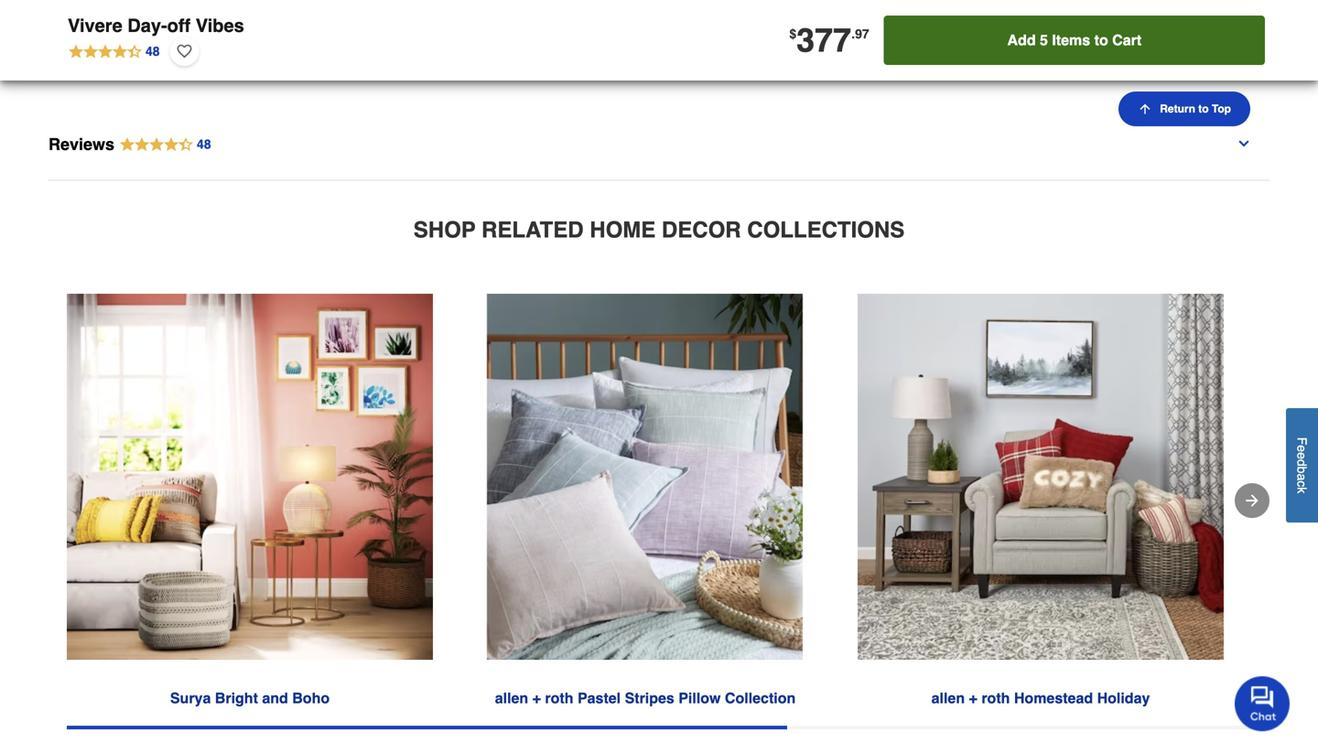 Task type: vqa. For each thing, say whether or not it's contained in the screenshot.
Windows
no



Task type: locate. For each thing, give the bounding box(es) containing it.
off
[[167, 15, 191, 36]]

0 horizontal spatial allen
[[495, 690, 528, 707]]

reviews
[[49, 135, 114, 154]]

0 horizontal spatial +
[[532, 690, 541, 707]]

to left top
[[1198, 103, 1209, 115]]

$ 377 . 97
[[789, 21, 869, 59]]

2 allen from the left
[[932, 690, 965, 707]]

scrollbar
[[67, 726, 787, 730]]

0 horizontal spatial to
[[1094, 32, 1108, 49]]

1 vertical spatial to
[[1198, 103, 1209, 115]]

holiday
[[1097, 690, 1150, 707]]

stripes
[[625, 690, 674, 707]]

allen + roth homestead holiday link
[[902, 660, 1179, 708]]

2 roth from the left
[[982, 690, 1010, 707]]

related
[[482, 218, 584, 243]]

a
[[1295, 474, 1309, 481]]

collection
[[725, 690, 796, 707]]

shop related home decor collections
[[414, 218, 905, 243]]

1 horizontal spatial allen
[[932, 690, 965, 707]]

roth left homestead
[[982, 690, 1010, 707]]

roth for pastel
[[545, 690, 574, 707]]

1 + from the left
[[532, 690, 541, 707]]

allen + roth pastel stripes pillow collection image
[[462, 294, 828, 660]]

4.4 stars image
[[68, 41, 161, 61]]

shop
[[414, 218, 476, 243]]

vivere day-off vibes
[[68, 15, 244, 36]]

1 e from the top
[[1295, 445, 1309, 452]]

e up d
[[1295, 445, 1309, 452]]

0 vertical spatial to
[[1094, 32, 1108, 49]]

1 horizontal spatial roth
[[982, 690, 1010, 707]]

1 allen from the left
[[495, 690, 528, 707]]

48
[[146, 44, 160, 58]]

decor
[[662, 218, 741, 243]]

to
[[1094, 32, 1108, 49], [1198, 103, 1209, 115]]

1 roth from the left
[[545, 690, 574, 707]]

2 e from the top
[[1295, 452, 1309, 459]]

pillow
[[679, 690, 721, 707]]

5
[[1040, 32, 1048, 49]]

2 + from the left
[[969, 690, 978, 707]]

roth
[[545, 690, 574, 707], [982, 690, 1010, 707]]

items
[[1052, 32, 1090, 49]]

+ left pastel
[[532, 690, 541, 707]]

f
[[1295, 437, 1309, 445]]

e
[[1295, 445, 1309, 452], [1295, 452, 1309, 459]]

reviews button
[[49, 115, 1270, 180]]

and
[[262, 690, 288, 707]]

e up b
[[1295, 452, 1309, 459]]

+
[[532, 690, 541, 707], [969, 690, 978, 707]]

return to top button
[[1119, 92, 1250, 126]]

0 horizontal spatial roth
[[545, 690, 574, 707]]

add
[[1007, 32, 1036, 49]]

surya bright and boho
[[170, 690, 330, 707]]

chat invite button image
[[1235, 676, 1291, 731]]

f e e d b a c k button
[[1286, 408, 1318, 523]]

1 horizontal spatial to
[[1198, 103, 1209, 115]]

return to top
[[1160, 103, 1231, 115]]

roth left pastel
[[545, 690, 574, 707]]

to left cart
[[1094, 32, 1108, 49]]

surya bright and boho link
[[141, 660, 359, 708]]

+ for pastel
[[532, 690, 541, 707]]

day-
[[127, 15, 167, 36]]

allen for allen + roth pastel stripes pillow collection
[[495, 690, 528, 707]]

allen + roth homestead holiday
[[932, 690, 1150, 707]]

+ left homestead
[[969, 690, 978, 707]]

allen for allen + roth homestead holiday
[[932, 690, 965, 707]]

arrow right image
[[1243, 492, 1261, 510]]

1 horizontal spatial +
[[969, 690, 978, 707]]

48 button
[[68, 37, 161, 66]]

allen
[[495, 690, 528, 707], [932, 690, 965, 707]]



Task type: describe. For each thing, give the bounding box(es) containing it.
$
[[789, 26, 797, 41]]

surya
[[170, 690, 211, 707]]

boho
[[292, 690, 330, 707]]

.
[[851, 26, 855, 41]]

surya bright and boho image
[[67, 294, 433, 660]]

homestead
[[1014, 690, 1093, 707]]

top
[[1212, 103, 1231, 115]]

k
[[1295, 487, 1309, 493]]

specifications element
[[49, 15, 1270, 79]]

allen + roth pastel stripes pillow collection link
[[466, 660, 825, 708]]

chevron down image
[[1237, 136, 1251, 151]]

b
[[1295, 466, 1309, 474]]

collections
[[747, 218, 905, 243]]

pastel
[[578, 690, 621, 707]]

vibes
[[196, 15, 244, 36]]

97
[[855, 26, 869, 41]]

roth for homestead
[[982, 690, 1010, 707]]

+ for homestead
[[969, 690, 978, 707]]

c
[[1295, 481, 1309, 487]]

cart
[[1112, 32, 1142, 49]]

allen + roth homestead holiday image
[[858, 294, 1224, 660]]

arrow up image
[[1138, 102, 1153, 116]]

bright
[[215, 690, 258, 707]]

377
[[797, 21, 851, 59]]

add 5 items to cart button
[[884, 16, 1265, 65]]

heart outline image
[[177, 41, 192, 61]]

home
[[590, 218, 656, 243]]

add 5 items to cart
[[1007, 32, 1142, 49]]

allen + roth pastel stripes pillow collection
[[495, 690, 796, 707]]

vivere
[[68, 15, 122, 36]]

d
[[1295, 459, 1309, 466]]

f e e d b a c k
[[1295, 437, 1309, 493]]

return
[[1160, 103, 1195, 115]]



